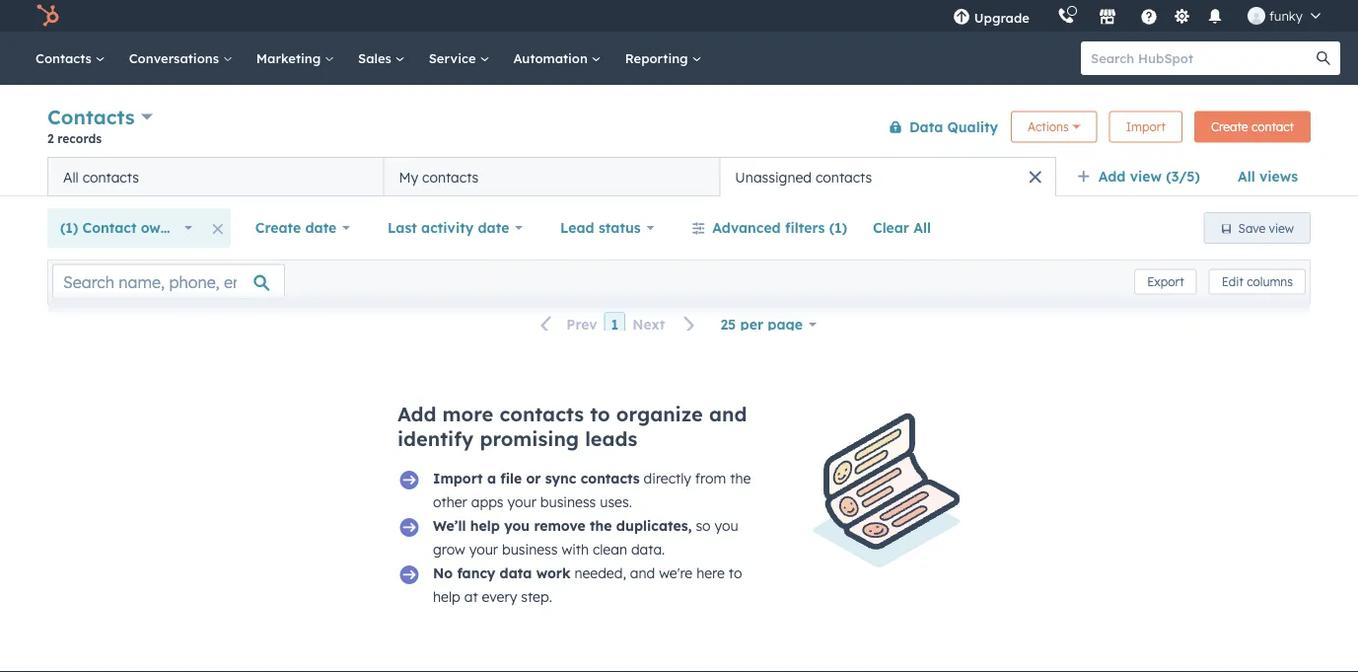 Task type: vqa. For each thing, say whether or not it's contained in the screenshot.


Task type: locate. For each thing, give the bounding box(es) containing it.
create down all contacts button on the top left of the page
[[255, 219, 301, 236]]

1 horizontal spatial the
[[730, 470, 751, 487]]

1 vertical spatial help
[[433, 588, 461, 605]]

all left views
[[1238, 168, 1256, 185]]

columns
[[1248, 274, 1294, 289]]

contacts down records
[[83, 168, 139, 186]]

menu
[[939, 0, 1335, 32]]

promising
[[480, 426, 579, 451]]

0 horizontal spatial add
[[398, 402, 437, 426]]

every
[[482, 588, 517, 605]]

the up clean
[[590, 517, 612, 534]]

to right here
[[729, 564, 742, 582]]

export button
[[1135, 269, 1198, 295]]

add down import button
[[1099, 168, 1126, 185]]

0 horizontal spatial help
[[433, 588, 461, 605]]

0 vertical spatial view
[[1131, 168, 1162, 185]]

1 horizontal spatial to
[[729, 564, 742, 582]]

search image
[[1317, 51, 1331, 65]]

notifications image
[[1207, 9, 1225, 27]]

you inside so you grow your business with clean data.
[[715, 517, 739, 534]]

date
[[305, 219, 337, 236], [478, 219, 510, 236]]

so
[[696, 517, 711, 534]]

0 horizontal spatial your
[[469, 541, 498, 558]]

uses.
[[600, 493, 632, 511]]

0 vertical spatial import
[[1127, 119, 1166, 134]]

1 horizontal spatial you
[[715, 517, 739, 534]]

0 vertical spatial to
[[590, 402, 610, 426]]

lead status button
[[548, 208, 667, 248]]

import button
[[1110, 111, 1183, 143]]

add more contacts to organize and identify promising leads
[[398, 402, 747, 451]]

and
[[710, 402, 747, 426], [630, 564, 656, 582]]

(1) left contact
[[60, 219, 78, 236]]

contacts up import a file or sync contacts on the bottom left of the page
[[500, 402, 584, 426]]

you right so
[[715, 517, 739, 534]]

business
[[541, 493, 596, 511], [502, 541, 558, 558]]

import up the add view (3/5)
[[1127, 119, 1166, 134]]

import a file or sync contacts
[[433, 470, 640, 487]]

service link
[[417, 32, 502, 85]]

1 vertical spatial to
[[729, 564, 742, 582]]

marketplaces image
[[1099, 9, 1117, 27]]

view inside button
[[1270, 221, 1295, 235]]

0 horizontal spatial import
[[433, 470, 483, 487]]

your up fancy
[[469, 541, 498, 558]]

and down the data.
[[630, 564, 656, 582]]

(1) inside button
[[830, 219, 848, 236]]

0 horizontal spatial view
[[1131, 168, 1162, 185]]

contacts link
[[24, 32, 117, 85]]

add inside add more contacts to organize and identify promising leads
[[398, 402, 437, 426]]

contacts up filters
[[816, 168, 873, 186]]

0 vertical spatial your
[[508, 493, 537, 511]]

view left (3/5)
[[1131, 168, 1162, 185]]

date inside popup button
[[478, 219, 510, 236]]

contacts up records
[[47, 105, 135, 129]]

0 horizontal spatial create
[[255, 219, 301, 236]]

needed, and we're here to help at every step.
[[433, 564, 742, 605]]

create left contact
[[1212, 119, 1249, 134]]

unassigned
[[736, 168, 812, 186]]

all views link
[[1226, 157, 1311, 196]]

create inside popup button
[[255, 219, 301, 236]]

edit
[[1222, 274, 1244, 289]]

2 horizontal spatial all
[[1238, 168, 1256, 185]]

we're
[[659, 564, 693, 582]]

your down file
[[508, 493, 537, 511]]

your inside directly from the other apps your business uses.
[[508, 493, 537, 511]]

1 horizontal spatial view
[[1270, 221, 1295, 235]]

1 (1) from the left
[[60, 219, 78, 236]]

help down apps
[[471, 517, 500, 534]]

view right the save on the right
[[1270, 221, 1295, 235]]

to
[[590, 402, 610, 426], [729, 564, 742, 582]]

advanced filters (1)
[[713, 219, 848, 236]]

and inside needed, and we're here to help at every step.
[[630, 564, 656, 582]]

25 per page button
[[708, 305, 830, 344]]

contacts inside 'button'
[[816, 168, 873, 186]]

activity
[[421, 219, 474, 236]]

contacts down hubspot link
[[36, 50, 95, 66]]

and up "from"
[[710, 402, 747, 426]]

records
[[57, 131, 102, 146]]

0 vertical spatial create
[[1212, 119, 1249, 134]]

1 horizontal spatial create
[[1212, 119, 1249, 134]]

1 horizontal spatial and
[[710, 402, 747, 426]]

import up the other
[[433, 470, 483, 487]]

all
[[1238, 168, 1256, 185], [63, 168, 79, 186], [914, 219, 932, 236]]

clear all button
[[860, 208, 944, 248]]

0 vertical spatial add
[[1099, 168, 1126, 185]]

1 horizontal spatial import
[[1127, 119, 1166, 134]]

date right activity
[[478, 219, 510, 236]]

1 vertical spatial view
[[1270, 221, 1295, 235]]

contacts button
[[47, 103, 153, 131]]

file
[[501, 470, 522, 487]]

create contact
[[1212, 119, 1295, 134]]

contacts banner
[[47, 101, 1311, 157]]

0 vertical spatial and
[[710, 402, 747, 426]]

import for import
[[1127, 119, 1166, 134]]

create
[[1212, 119, 1249, 134], [255, 219, 301, 236]]

directly from the other apps your business uses.
[[433, 470, 751, 511]]

next button
[[626, 312, 708, 338]]

create for create contact
[[1212, 119, 1249, 134]]

1 horizontal spatial add
[[1099, 168, 1126, 185]]

business inside directly from the other apps your business uses.
[[541, 493, 596, 511]]

1 horizontal spatial date
[[478, 219, 510, 236]]

(1)
[[60, 219, 78, 236], [830, 219, 848, 236]]

(1) right filters
[[830, 219, 848, 236]]

duplicates,
[[617, 517, 692, 534]]

grow
[[433, 541, 466, 558]]

Search HubSpot search field
[[1082, 41, 1323, 75]]

view inside popup button
[[1131, 168, 1162, 185]]

sales link
[[346, 32, 417, 85]]

2 (1) from the left
[[830, 219, 848, 236]]

business up we'll help you remove the duplicates,
[[541, 493, 596, 511]]

1 vertical spatial create
[[255, 219, 301, 236]]

create inside button
[[1212, 119, 1249, 134]]

2 date from the left
[[478, 219, 510, 236]]

date left last
[[305, 219, 337, 236]]

all down 2 records
[[63, 168, 79, 186]]

(1) inside popup button
[[60, 219, 78, 236]]

fancy
[[457, 564, 496, 582]]

contacts up uses.
[[581, 470, 640, 487]]

1 vertical spatial business
[[502, 541, 558, 558]]

add for add more contacts to organize and identify promising leads
[[398, 402, 437, 426]]

hubspot image
[[36, 4, 59, 28]]

so you grow your business with clean data.
[[433, 517, 739, 558]]

1 vertical spatial the
[[590, 517, 612, 534]]

0 horizontal spatial to
[[590, 402, 610, 426]]

calling icon button
[[1050, 3, 1083, 29]]

settings link
[[1170, 5, 1195, 26]]

1 horizontal spatial your
[[508, 493, 537, 511]]

add left more
[[398, 402, 437, 426]]

1 vertical spatial contacts
[[47, 105, 135, 129]]

sales
[[358, 50, 395, 66]]

add
[[1099, 168, 1126, 185], [398, 402, 437, 426]]

2 you from the left
[[715, 517, 739, 534]]

the right "from"
[[730, 470, 751, 487]]

1 horizontal spatial all
[[914, 219, 932, 236]]

0 horizontal spatial you
[[504, 517, 530, 534]]

your
[[508, 493, 537, 511], [469, 541, 498, 558]]

lead
[[561, 219, 595, 236]]

organize
[[617, 402, 703, 426]]

here
[[697, 564, 725, 582]]

all for all views
[[1238, 168, 1256, 185]]

all right clear
[[914, 219, 932, 236]]

add inside popup button
[[1099, 168, 1126, 185]]

contacts
[[36, 50, 95, 66], [47, 105, 135, 129]]

no fancy data work
[[433, 564, 571, 582]]

help inside needed, and we're here to help at every step.
[[433, 588, 461, 605]]

1 vertical spatial your
[[469, 541, 498, 558]]

help down no
[[433, 588, 461, 605]]

1 vertical spatial and
[[630, 564, 656, 582]]

1 date from the left
[[305, 219, 337, 236]]

service
[[429, 50, 480, 66]]

0 vertical spatial help
[[471, 517, 500, 534]]

actions
[[1028, 119, 1069, 134]]

1
[[611, 316, 619, 333]]

reporting
[[625, 50, 692, 66]]

contacts right my
[[422, 168, 479, 186]]

you left remove
[[504, 517, 530, 534]]

date inside popup button
[[305, 219, 337, 236]]

0 horizontal spatial all
[[63, 168, 79, 186]]

import inside import button
[[1127, 119, 1166, 134]]

0 horizontal spatial (1)
[[60, 219, 78, 236]]

0 vertical spatial the
[[730, 470, 751, 487]]

business up data on the left bottom
[[502, 541, 558, 558]]

contacts
[[83, 168, 139, 186], [422, 168, 479, 186], [816, 168, 873, 186], [500, 402, 584, 426], [581, 470, 640, 487]]

help image
[[1141, 9, 1158, 27]]

0 vertical spatial business
[[541, 493, 596, 511]]

to left the organize
[[590, 402, 610, 426]]

view
[[1131, 168, 1162, 185], [1270, 221, 1295, 235]]

to inside add more contacts to organize and identify promising leads
[[590, 402, 610, 426]]

a
[[487, 470, 496, 487]]

0 horizontal spatial and
[[630, 564, 656, 582]]

notifications button
[[1199, 0, 1232, 32]]

0 horizontal spatial date
[[305, 219, 337, 236]]

all views
[[1238, 168, 1299, 185]]

1 horizontal spatial (1)
[[830, 219, 848, 236]]

1 vertical spatial import
[[433, 470, 483, 487]]

1 vertical spatial add
[[398, 402, 437, 426]]



Task type: describe. For each thing, give the bounding box(es) containing it.
and inside add more contacts to organize and identify promising leads
[[710, 402, 747, 426]]

with
[[562, 541, 589, 558]]

the inside directly from the other apps your business uses.
[[730, 470, 751, 487]]

create date button
[[243, 208, 363, 248]]

edit columns
[[1222, 274, 1294, 289]]

2 records
[[47, 131, 102, 146]]

Search name, phone, email addresses, or company search field
[[52, 264, 285, 300]]

contacts for my contacts
[[422, 168, 479, 186]]

no
[[433, 564, 453, 582]]

directly
[[644, 470, 692, 487]]

funky town image
[[1248, 7, 1266, 25]]

we'll
[[433, 517, 466, 534]]

pagination navigation
[[529, 312, 708, 338]]

per
[[741, 316, 764, 333]]

upgrade
[[975, 9, 1030, 26]]

menu containing funky
[[939, 0, 1335, 32]]

data
[[910, 118, 944, 135]]

funky
[[1270, 7, 1304, 24]]

hubspot link
[[24, 4, 74, 28]]

identify
[[398, 426, 474, 451]]

contact
[[1252, 119, 1295, 134]]

view for add
[[1131, 168, 1162, 185]]

sync
[[545, 470, 577, 487]]

advanced
[[713, 219, 781, 236]]

needed,
[[575, 564, 627, 582]]

last
[[388, 219, 417, 236]]

data quality
[[910, 118, 999, 135]]

data.
[[631, 541, 665, 558]]

contacts inside "popup button"
[[47, 105, 135, 129]]

clean
[[593, 541, 628, 558]]

my
[[399, 168, 419, 186]]

data quality button
[[876, 107, 1000, 147]]

lead status
[[561, 219, 641, 236]]

contacts inside add more contacts to organize and identify promising leads
[[500, 402, 584, 426]]

all contacts button
[[47, 157, 384, 196]]

other
[[433, 493, 468, 511]]

edit columns button
[[1210, 269, 1307, 295]]

calling icon image
[[1058, 8, 1076, 25]]

work
[[536, 564, 571, 582]]

add for add view (3/5)
[[1099, 168, 1126, 185]]

0 horizontal spatial the
[[590, 517, 612, 534]]

owner
[[141, 219, 183, 236]]

1 you from the left
[[504, 517, 530, 534]]

views
[[1260, 168, 1299, 185]]

marketplaces button
[[1087, 0, 1129, 32]]

0 vertical spatial contacts
[[36, 50, 95, 66]]

automation link
[[502, 32, 614, 85]]

reporting link
[[614, 32, 714, 85]]

page
[[768, 316, 803, 333]]

contacts for all contacts
[[83, 168, 139, 186]]

(1) contact owner button
[[47, 208, 205, 248]]

apps
[[471, 493, 504, 511]]

or
[[526, 470, 541, 487]]

settings image
[[1174, 8, 1191, 26]]

import for import a file or sync contacts
[[433, 470, 483, 487]]

from
[[696, 470, 727, 487]]

create for create date
[[255, 219, 301, 236]]

all contacts
[[63, 168, 139, 186]]

clear all
[[873, 219, 932, 236]]

remove
[[534, 517, 586, 534]]

automation
[[514, 50, 592, 66]]

actions button
[[1012, 111, 1098, 143]]

unassigned contacts
[[736, 168, 873, 186]]

save
[[1239, 221, 1266, 235]]

add view (3/5) button
[[1065, 157, 1226, 196]]

status
[[599, 219, 641, 236]]

conversations
[[129, 50, 223, 66]]

all for all contacts
[[63, 168, 79, 186]]

export
[[1148, 274, 1185, 289]]

25
[[721, 316, 736, 333]]

last activity date
[[388, 219, 510, 236]]

1 horizontal spatial help
[[471, 517, 500, 534]]

more
[[443, 402, 494, 426]]

my contacts
[[399, 168, 479, 186]]

prev button
[[529, 312, 605, 338]]

contacts for unassigned contacts
[[816, 168, 873, 186]]

clear
[[873, 219, 910, 236]]

funky button
[[1236, 0, 1333, 32]]

step.
[[521, 588, 552, 605]]

your inside so you grow your business with clean data.
[[469, 541, 498, 558]]

conversations link
[[117, 32, 245, 85]]

quality
[[948, 118, 999, 135]]

contact
[[82, 219, 137, 236]]

help button
[[1133, 0, 1166, 32]]

2
[[47, 131, 54, 146]]

view for save
[[1270, 221, 1295, 235]]

(3/5)
[[1167, 168, 1201, 185]]

add view (3/5)
[[1099, 168, 1201, 185]]

marketing link
[[245, 32, 346, 85]]

leads
[[585, 426, 638, 451]]

upgrade image
[[953, 9, 971, 27]]

my contacts button
[[384, 157, 720, 196]]

marketing
[[256, 50, 325, 66]]

we'll help you remove the duplicates,
[[433, 517, 692, 534]]

business inside so you grow your business with clean data.
[[502, 541, 558, 558]]

25 per page
[[721, 316, 803, 333]]

create contact button
[[1195, 111, 1311, 143]]

unassigned contacts button
[[720, 157, 1057, 196]]

to inside needed, and we're here to help at every step.
[[729, 564, 742, 582]]

next
[[633, 316, 666, 333]]



